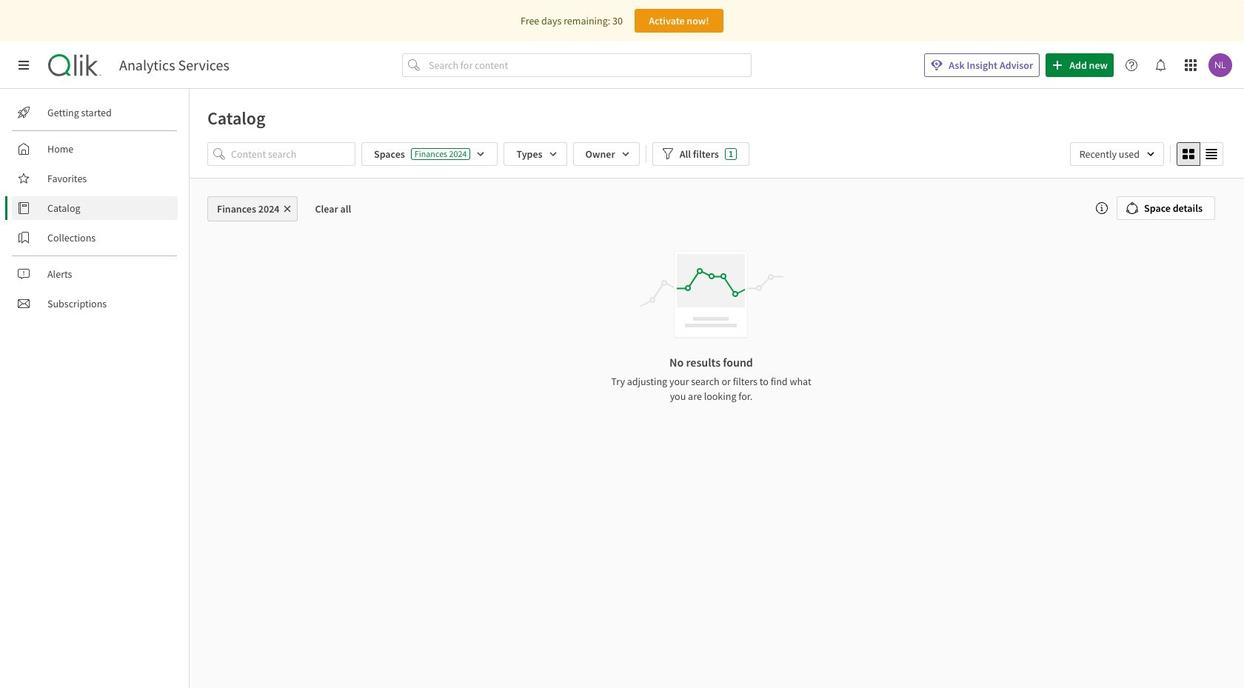 Task type: describe. For each thing, give the bounding box(es) containing it.
filters region
[[190, 139, 1244, 178]]

Content search text field
[[231, 142, 355, 166]]

navigation pane element
[[0, 95, 189, 321]]

tile view image
[[1183, 148, 1195, 160]]



Task type: vqa. For each thing, say whether or not it's contained in the screenshot.
2nd MOVE COLLECTION image from the top of the page
no



Task type: locate. For each thing, give the bounding box(es) containing it.
noah lott image
[[1209, 53, 1232, 77]]

Search for content text field
[[426, 53, 752, 77]]

analytics services element
[[119, 56, 229, 74]]

none field inside filters region
[[1070, 142, 1164, 166]]

None field
[[1070, 142, 1164, 166]]

switch view group
[[1177, 142, 1223, 166]]

list view image
[[1206, 148, 1218, 160]]

close sidebar menu image
[[18, 59, 30, 71]]



